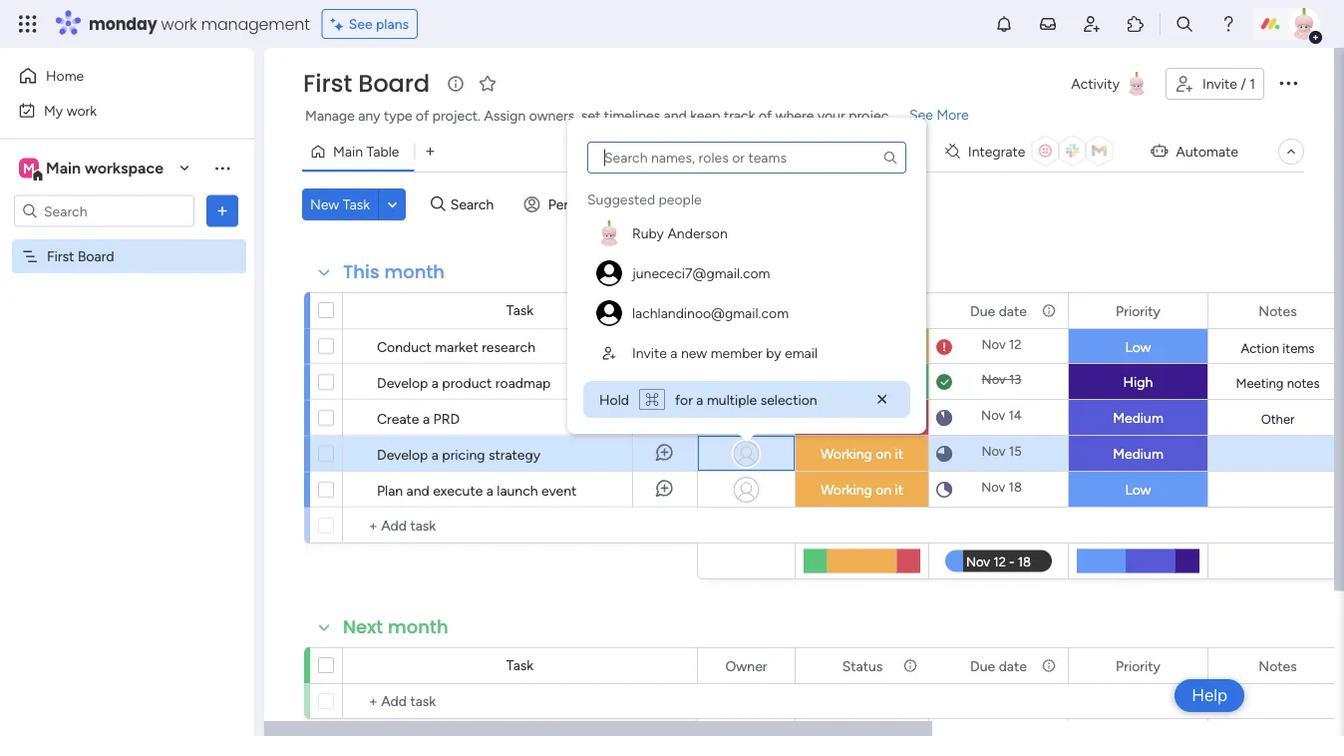 Task type: vqa. For each thing, say whether or not it's contained in the screenshot.
the priority for 1st Priority field
yes



Task type: describe. For each thing, give the bounding box(es) containing it.
automate
[[1177, 143, 1239, 160]]

12
[[1009, 337, 1022, 353]]

1 due date from the top
[[971, 302, 1027, 319]]

type
[[384, 107, 413, 124]]

main for main workspace
[[46, 159, 81, 178]]

research
[[482, 338, 536, 355]]

priority for 1st priority field from the bottom
[[1116, 657, 1161, 674]]

1 owner field from the top
[[721, 300, 773, 322]]

items
[[1283, 340, 1315, 356]]

any
[[358, 107, 381, 124]]

workspace
[[85, 159, 164, 178]]

multiple
[[707, 392, 757, 409]]

for
[[675, 392, 693, 409]]

1 due date field from the top
[[966, 300, 1032, 322]]

1 notes field from the top
[[1254, 300, 1303, 322]]

action items
[[1242, 340, 1315, 356]]

help
[[1192, 685, 1228, 706]]

1 horizontal spatial first board
[[303, 67, 430, 100]]

2 on from the top
[[876, 445, 892, 462]]

hold
[[600, 392, 633, 409]]

column information image for status
[[903, 658, 919, 674]]

set
[[582, 107, 601, 124]]

add to favorites image
[[478, 73, 498, 93]]

new
[[681, 345, 708, 362]]

angle down image
[[388, 197, 397, 212]]

next
[[343, 615, 383, 640]]

nov 18
[[982, 479, 1022, 495]]

0 vertical spatial and
[[664, 107, 687, 124]]

ruby
[[633, 225, 664, 242]]

person
[[548, 196, 591, 213]]

Search in workspace field
[[42, 200, 167, 222]]

1 notes from the top
[[1259, 302, 1298, 319]]

2 date from the top
[[999, 657, 1027, 674]]

by
[[766, 345, 782, 362]]

0 horizontal spatial and
[[407, 482, 430, 499]]

2 owner from the top
[[726, 657, 768, 674]]

develop a product roadmap
[[377, 374, 551, 391]]

develop for develop a product roadmap
[[377, 374, 428, 391]]

nov 14
[[982, 408, 1023, 424]]

roadmap
[[496, 374, 551, 391]]

product
[[442, 374, 492, 391]]

month for next month
[[388, 615, 449, 640]]

1 it from the top
[[895, 339, 904, 356]]

notes
[[1288, 375, 1320, 391]]

autopilot image
[[1152, 138, 1169, 163]]

v2 search image
[[431, 193, 446, 216]]

plans
[[376, 15, 409, 32]]

3 working from the top
[[821, 481, 873, 498]]

work for monday
[[161, 12, 197, 35]]

2 medium from the top
[[1114, 445, 1164, 462]]

nov for nov 13
[[982, 372, 1006, 388]]

options image
[[212, 201, 232, 221]]

done
[[846, 374, 879, 391]]

project.
[[433, 107, 481, 124]]

stands.
[[898, 107, 942, 124]]

manage any type of project. assign owners, set timelines and keep track of where your project stands.
[[305, 107, 942, 124]]

monday
[[89, 12, 157, 35]]

2 owner field from the top
[[721, 655, 773, 677]]

column information image for due date
[[1042, 658, 1058, 674]]

main for main table
[[333, 143, 363, 160]]

Status field
[[838, 655, 888, 677]]

track
[[724, 107, 756, 124]]

see for see plans
[[349, 15, 373, 32]]

filter button
[[609, 189, 703, 220]]

prd
[[434, 410, 460, 427]]

This month field
[[338, 259, 450, 285]]

stuck
[[844, 410, 880, 426]]

monday work management
[[89, 12, 310, 35]]

3 it from the top
[[895, 481, 904, 498]]

help image
[[1219, 14, 1239, 34]]

keep
[[691, 107, 721, 124]]

1
[[1250, 75, 1256, 92]]

develop a pricing strategy
[[377, 446, 541, 463]]

home
[[46, 67, 84, 84]]

first board inside list box
[[47, 248, 114, 265]]

14
[[1009, 408, 1023, 424]]

a left "launch"
[[487, 482, 494, 499]]

Next month field
[[338, 615, 454, 640]]

create a prd
[[377, 410, 460, 427]]

execute
[[433, 482, 483, 499]]

conduct market research
[[377, 338, 536, 355]]

workspace selection element
[[19, 156, 167, 182]]

see plans
[[349, 15, 409, 32]]

manage
[[305, 107, 355, 124]]

2 working on it from the top
[[821, 445, 904, 462]]

task for next month
[[507, 657, 534, 674]]

my
[[44, 102, 63, 119]]

more
[[937, 106, 969, 123]]

home button
[[12, 60, 214, 92]]

meeting
[[1237, 375, 1284, 391]]

market
[[435, 338, 479, 355]]

1 of from the left
[[416, 107, 429, 124]]

activity button
[[1064, 68, 1158, 100]]

1 priority field from the top
[[1112, 300, 1166, 322]]

high
[[1124, 374, 1154, 391]]

1 on from the top
[[876, 339, 892, 356]]

invite / 1 button
[[1166, 68, 1265, 100]]

this month
[[343, 259, 445, 285]]

2 priority field from the top
[[1112, 655, 1166, 677]]

timelines
[[604, 107, 661, 124]]

1 working from the top
[[821, 339, 873, 356]]

project
[[849, 107, 894, 124]]

suggested people row
[[588, 182, 702, 210]]

[object object] element containing invite a new member by email
[[588, 333, 907, 373]]

1 medium from the top
[[1114, 410, 1164, 426]]

m
[[23, 160, 35, 177]]

close image
[[873, 390, 893, 410]]

1 working on it from the top
[[821, 339, 904, 356]]

[object object] element containing junececi7@gmail.com
[[588, 253, 907, 293]]

1 horizontal spatial first
[[303, 67, 352, 100]]

invite / 1
[[1203, 75, 1256, 92]]

/
[[1241, 75, 1247, 92]]

owners,
[[529, 107, 578, 124]]

assign
[[484, 107, 526, 124]]

search everything image
[[1175, 14, 1195, 34]]

add view image
[[426, 144, 434, 159]]

status
[[843, 657, 883, 674]]

next month
[[343, 615, 449, 640]]

conduct
[[377, 338, 432, 355]]



Task type: locate. For each thing, give the bounding box(es) containing it.
work for my
[[66, 102, 97, 119]]

a left prd
[[423, 410, 430, 427]]

1 horizontal spatial invite
[[1203, 75, 1238, 92]]

dialog containing suggested people
[[568, 118, 927, 434]]

ruby anderson image
[[1289, 8, 1321, 40]]

1 vertical spatial owner
[[726, 657, 768, 674]]

1 vertical spatial it
[[895, 445, 904, 462]]

invite inside button
[[1203, 75, 1238, 92]]

main right workspace 'icon'
[[46, 159, 81, 178]]

list box
[[584, 142, 911, 373]]

1 vertical spatial priority
[[1116, 657, 1161, 674]]

first inside list box
[[47, 248, 74, 265]]

a for new
[[671, 345, 678, 362]]

see inside button
[[349, 15, 373, 32]]

see
[[349, 15, 373, 32], [910, 106, 934, 123]]

1 vertical spatial month
[[388, 615, 449, 640]]

event
[[542, 482, 577, 499]]

develop down create
[[377, 446, 428, 463]]

0 vertical spatial it
[[895, 339, 904, 356]]

4 nov from the top
[[982, 443, 1006, 459]]

0 vertical spatial invite
[[1203, 75, 1238, 92]]

nov 13
[[982, 372, 1022, 388]]

0 horizontal spatial see
[[349, 15, 373, 32]]

collapse board header image
[[1284, 144, 1300, 160]]

other
[[1262, 411, 1295, 427]]

see left plans
[[349, 15, 373, 32]]

3 [object object] element from the top
[[588, 293, 907, 333]]

option
[[0, 238, 254, 242]]

1 horizontal spatial and
[[664, 107, 687, 124]]

nov left 15 on the bottom right
[[982, 443, 1006, 459]]

1 vertical spatial invite
[[633, 345, 667, 362]]

of right track
[[759, 107, 772, 124]]

of right type
[[416, 107, 429, 124]]

0 horizontal spatial work
[[66, 102, 97, 119]]

2 + add task text field from the top
[[353, 689, 688, 713]]

2 [object object] element from the top
[[588, 253, 907, 293]]

1 vertical spatial first board
[[47, 248, 114, 265]]

priority for 2nd priority field from the bottom of the page
[[1116, 302, 1161, 319]]

13
[[1010, 372, 1022, 388]]

[object object] element up 'lachlandinoo@gmail.com'
[[588, 253, 907, 293]]

0 vertical spatial working
[[821, 339, 873, 356]]

activity
[[1072, 75, 1120, 92]]

0 horizontal spatial main
[[46, 159, 81, 178]]

0 vertical spatial first board
[[303, 67, 430, 100]]

email
[[785, 345, 818, 362]]

1 vertical spatial due
[[971, 657, 996, 674]]

0 vertical spatial board
[[358, 67, 430, 100]]

select product image
[[18, 14, 38, 34]]

[object object] element containing ruby anderson
[[588, 213, 907, 253]]

list box containing suggested people
[[584, 142, 911, 373]]

a for product
[[432, 374, 439, 391]]

nov 15
[[982, 443, 1022, 459]]

a for prd
[[423, 410, 430, 427]]

your
[[818, 107, 846, 124]]

column information image
[[1042, 303, 1058, 319]]

options image
[[1277, 71, 1301, 95]]

meeting notes
[[1237, 375, 1320, 391]]

invite a new member by email
[[633, 345, 818, 362]]

1 date from the top
[[999, 302, 1027, 319]]

invite left new
[[633, 345, 667, 362]]

my work button
[[12, 94, 214, 126]]

0 vertical spatial + add task text field
[[353, 514, 688, 538]]

1 vertical spatial medium
[[1114, 445, 1164, 462]]

1 owner from the top
[[726, 302, 768, 319]]

1 vertical spatial working on it
[[821, 445, 904, 462]]

3 working on it from the top
[[821, 481, 904, 498]]

this
[[343, 259, 380, 285]]

0 horizontal spatial of
[[416, 107, 429, 124]]

2 vertical spatial working on it
[[821, 481, 904, 498]]

[object object] element up for a multiple selection
[[588, 333, 907, 373]]

5 nov from the top
[[982, 479, 1006, 495]]

2 vertical spatial working
[[821, 481, 873, 498]]

1 vertical spatial date
[[999, 657, 1027, 674]]

main table
[[333, 143, 399, 160]]

nov left 12
[[982, 337, 1006, 353]]

due date
[[971, 302, 1027, 319], [971, 657, 1027, 674]]

nov for nov 14
[[982, 408, 1006, 424]]

0 horizontal spatial first board
[[47, 248, 114, 265]]

invite inside [object object] element
[[633, 345, 667, 362]]

medium
[[1114, 410, 1164, 426], [1114, 445, 1164, 462]]

my work
[[44, 102, 97, 119]]

help button
[[1175, 679, 1245, 712]]

lachlandinoo@gmail.com
[[633, 305, 789, 322]]

dialog
[[568, 118, 927, 434]]

0 vertical spatial owner
[[726, 302, 768, 319]]

None search field
[[588, 142, 907, 174]]

+ Add task text field
[[353, 514, 688, 538], [353, 689, 688, 713]]

1 vertical spatial due date field
[[966, 655, 1032, 677]]

first up manage
[[303, 67, 352, 100]]

0 vertical spatial date
[[999, 302, 1027, 319]]

see for see more
[[910, 106, 934, 123]]

0 vertical spatial priority field
[[1112, 300, 1166, 322]]

1 vertical spatial working
[[821, 445, 873, 462]]

month right next
[[388, 615, 449, 640]]

tree grid containing suggested people
[[588, 182, 907, 373]]

2 develop from the top
[[377, 446, 428, 463]]

management
[[201, 12, 310, 35]]

see more
[[910, 106, 969, 123]]

Notes field
[[1254, 300, 1303, 322], [1254, 655, 1303, 677]]

a left pricing
[[432, 446, 439, 463]]

Owner field
[[721, 300, 773, 322], [721, 655, 773, 677]]

develop for develop a pricing strategy
[[377, 446, 428, 463]]

2 notes field from the top
[[1254, 655, 1303, 677]]

4 [object object] element from the top
[[588, 333, 907, 373]]

see plans button
[[322, 9, 418, 39]]

0 vertical spatial working on it
[[821, 339, 904, 356]]

2 of from the left
[[759, 107, 772, 124]]

0 vertical spatial see
[[349, 15, 373, 32]]

task inside "button"
[[343, 196, 370, 213]]

2 vertical spatial on
[[876, 481, 892, 498]]

inbox image
[[1039, 14, 1059, 34]]

alert containing hold
[[584, 381, 911, 418]]

junececi7@gmail.com
[[633, 265, 771, 282]]

arrow down image
[[679, 193, 703, 216]]

1 horizontal spatial main
[[333, 143, 363, 160]]

1 vertical spatial priority field
[[1112, 655, 1166, 677]]

0 vertical spatial notes field
[[1254, 300, 1303, 322]]

dapulse integrations image
[[946, 144, 961, 159]]

1 [object object] element from the top
[[588, 213, 907, 253]]

see left more
[[910, 106, 934, 123]]

main table button
[[302, 136, 414, 168]]

board up type
[[358, 67, 430, 100]]

a right "for"
[[697, 392, 704, 409]]

action
[[1242, 340, 1280, 356]]

1 + add task text field from the top
[[353, 514, 688, 538]]

column information image
[[903, 658, 919, 674], [1042, 658, 1058, 674]]

a left new
[[671, 345, 678, 362]]

2 nov from the top
[[982, 372, 1006, 388]]

1 horizontal spatial column information image
[[1042, 658, 1058, 674]]

1 vertical spatial notes
[[1259, 657, 1298, 674]]

2 due date from the top
[[971, 657, 1027, 674]]

for a multiple selection
[[672, 392, 818, 409]]

develop
[[377, 374, 428, 391], [377, 446, 428, 463]]

tree grid inside list box
[[588, 182, 907, 373]]

ruby anderson
[[633, 225, 728, 242]]

0 vertical spatial on
[[876, 339, 892, 356]]

15
[[1009, 443, 1022, 459]]

1 priority from the top
[[1116, 302, 1161, 319]]

0 vertical spatial notes
[[1259, 302, 1298, 319]]

2 vertical spatial task
[[507, 657, 534, 674]]

invite left /
[[1203, 75, 1238, 92]]

and right "plan"
[[407, 482, 430, 499]]

pricing
[[442, 446, 485, 463]]

first board list box
[[0, 235, 254, 543]]

[object object] element containing lachlandinoo@gmail.com
[[588, 293, 907, 333]]

1 low from the top
[[1126, 339, 1152, 356]]

nov
[[982, 337, 1006, 353], [982, 372, 1006, 388], [982, 408, 1006, 424], [982, 443, 1006, 459], [982, 479, 1006, 495]]

invite for invite a new member by email
[[633, 345, 667, 362]]

Priority field
[[1112, 300, 1166, 322], [1112, 655, 1166, 677]]

v2 overdue deadline image
[[937, 338, 953, 357]]

member
[[711, 345, 763, 362]]

board down search in workspace field
[[78, 248, 114, 265]]

1 horizontal spatial of
[[759, 107, 772, 124]]

working on it
[[821, 339, 904, 356], [821, 445, 904, 462], [821, 481, 904, 498]]

main workspace
[[46, 159, 164, 178]]

alert
[[584, 381, 911, 418]]

1 horizontal spatial see
[[910, 106, 934, 123]]

first board up any
[[303, 67, 430, 100]]

work right my
[[66, 102, 97, 119]]

1 vertical spatial owner field
[[721, 655, 773, 677]]

1 vertical spatial first
[[47, 248, 74, 265]]

1 column information image from the left
[[903, 658, 919, 674]]

due
[[971, 302, 996, 319], [971, 657, 996, 674]]

new
[[310, 196, 339, 213]]

a for multiple
[[697, 392, 704, 409]]

1 vertical spatial develop
[[377, 446, 428, 463]]

18
[[1009, 479, 1022, 495]]

1 vertical spatial due date
[[971, 657, 1027, 674]]

first board down search in workspace field
[[47, 248, 114, 265]]

1 vertical spatial and
[[407, 482, 430, 499]]

due for second due date field from the bottom of the page
[[971, 302, 996, 319]]

0 vertical spatial low
[[1126, 339, 1152, 356]]

0 vertical spatial due date
[[971, 302, 1027, 319]]

main left table
[[333, 143, 363, 160]]

1 vertical spatial notes field
[[1254, 655, 1303, 677]]

1 horizontal spatial work
[[161, 12, 197, 35]]

task for this month
[[507, 302, 534, 319]]

2 due date field from the top
[[966, 655, 1032, 677]]

nov 12
[[982, 337, 1022, 353]]

search image
[[883, 150, 899, 166]]

[object object] element up junececi7@gmail.com
[[588, 213, 907, 253]]

0 vertical spatial first
[[303, 67, 352, 100]]

2 it from the top
[[895, 445, 904, 462]]

work inside my work button
[[66, 102, 97, 119]]

[object object] element
[[588, 213, 907, 253], [588, 253, 907, 293], [588, 293, 907, 333], [588, 333, 907, 373]]

month for this month
[[384, 259, 445, 285]]

2 notes from the top
[[1259, 657, 1298, 674]]

nov left 14
[[982, 408, 1006, 424]]

filter
[[641, 196, 672, 213]]

suggested
[[588, 191, 656, 208]]

0 vertical spatial owner field
[[721, 300, 773, 322]]

0 vertical spatial due
[[971, 302, 996, 319]]

nov left the 18
[[982, 479, 1006, 495]]

and
[[664, 107, 687, 124], [407, 482, 430, 499]]

Due date field
[[966, 300, 1032, 322], [966, 655, 1032, 677]]

0 vertical spatial medium
[[1114, 410, 1164, 426]]

see more link
[[908, 105, 971, 125]]

Search field
[[446, 191, 506, 218]]

where
[[776, 107, 814, 124]]

0 vertical spatial work
[[161, 12, 197, 35]]

1 vertical spatial + add task text field
[[353, 689, 688, 713]]

nov for nov 12
[[982, 337, 1006, 353]]

board
[[358, 67, 430, 100], [78, 248, 114, 265]]

[object object] element up member
[[588, 293, 907, 333]]

invite for invite / 1
[[1203, 75, 1238, 92]]

1 due from the top
[[971, 302, 996, 319]]

invite
[[1203, 75, 1238, 92], [633, 345, 667, 362]]

3 on from the top
[[876, 481, 892, 498]]

month right this
[[384, 259, 445, 285]]

nov for nov 18
[[982, 479, 1006, 495]]

1 vertical spatial low
[[1126, 481, 1152, 498]]

nov left 13
[[982, 372, 1006, 388]]

workspace options image
[[212, 158, 232, 178]]

month inside the next month field
[[388, 615, 449, 640]]

develop down conduct
[[377, 374, 428, 391]]

1 horizontal spatial board
[[358, 67, 430, 100]]

1 nov from the top
[[982, 337, 1006, 353]]

0 vertical spatial priority
[[1116, 302, 1161, 319]]

a left "product"
[[432, 374, 439, 391]]

0 vertical spatial due date field
[[966, 300, 1032, 322]]

1 vertical spatial on
[[876, 445, 892, 462]]

people
[[659, 191, 702, 208]]

0 horizontal spatial first
[[47, 248, 74, 265]]

0 horizontal spatial invite
[[633, 345, 667, 362]]

tree grid
[[588, 182, 907, 373]]

and left keep
[[664, 107, 687, 124]]

2 vertical spatial it
[[895, 481, 904, 498]]

it
[[895, 339, 904, 356], [895, 445, 904, 462], [895, 481, 904, 498]]

0 vertical spatial month
[[384, 259, 445, 285]]

2 priority from the top
[[1116, 657, 1161, 674]]

work
[[161, 12, 197, 35], [66, 102, 97, 119]]

main
[[333, 143, 363, 160], [46, 159, 81, 178]]

first down search in workspace field
[[47, 248, 74, 265]]

0 vertical spatial task
[[343, 196, 370, 213]]

Search for content search field
[[588, 142, 907, 174]]

2 due from the top
[[971, 657, 996, 674]]

new task
[[310, 196, 370, 213]]

alert inside dialog
[[584, 381, 911, 418]]

integrate
[[969, 143, 1026, 160]]

0 vertical spatial develop
[[377, 374, 428, 391]]

main inside workspace selection element
[[46, 159, 81, 178]]

workspace image
[[19, 157, 39, 179]]

1 develop from the top
[[377, 374, 428, 391]]

a for pricing
[[432, 446, 439, 463]]

v2 done deadline image
[[937, 373, 953, 392]]

notifications image
[[995, 14, 1015, 34]]

1 vertical spatial work
[[66, 102, 97, 119]]

⌘
[[645, 392, 659, 409]]

3 nov from the top
[[982, 408, 1006, 424]]

main inside 'button'
[[333, 143, 363, 160]]

create
[[377, 410, 420, 427]]

First Board field
[[298, 67, 435, 100]]

apps image
[[1126, 14, 1146, 34]]

1 vertical spatial see
[[910, 106, 934, 123]]

month
[[384, 259, 445, 285], [388, 615, 449, 640]]

plan and execute a launch event
[[377, 482, 577, 499]]

invite members image
[[1082, 14, 1102, 34]]

nov for nov 15
[[982, 443, 1006, 459]]

1 vertical spatial task
[[507, 302, 534, 319]]

2 working from the top
[[821, 445, 873, 462]]

2 low from the top
[[1126, 481, 1152, 498]]

show board description image
[[444, 74, 468, 94]]

2 column information image from the left
[[1042, 658, 1058, 674]]

of
[[416, 107, 429, 124], [759, 107, 772, 124]]

table
[[367, 143, 399, 160]]

launch
[[497, 482, 538, 499]]

month inside this month field
[[384, 259, 445, 285]]

selection
[[761, 392, 818, 409]]

person button
[[517, 189, 603, 220]]

1 vertical spatial board
[[78, 248, 114, 265]]

task
[[343, 196, 370, 213], [507, 302, 534, 319], [507, 657, 534, 674]]

anderson
[[668, 225, 728, 242]]

0 horizontal spatial column information image
[[903, 658, 919, 674]]

0 horizontal spatial board
[[78, 248, 114, 265]]

board inside list box
[[78, 248, 114, 265]]

work right monday
[[161, 12, 197, 35]]

notes
[[1259, 302, 1298, 319], [1259, 657, 1298, 674]]

first
[[303, 67, 352, 100], [47, 248, 74, 265]]

due for second due date field from the top
[[971, 657, 996, 674]]



